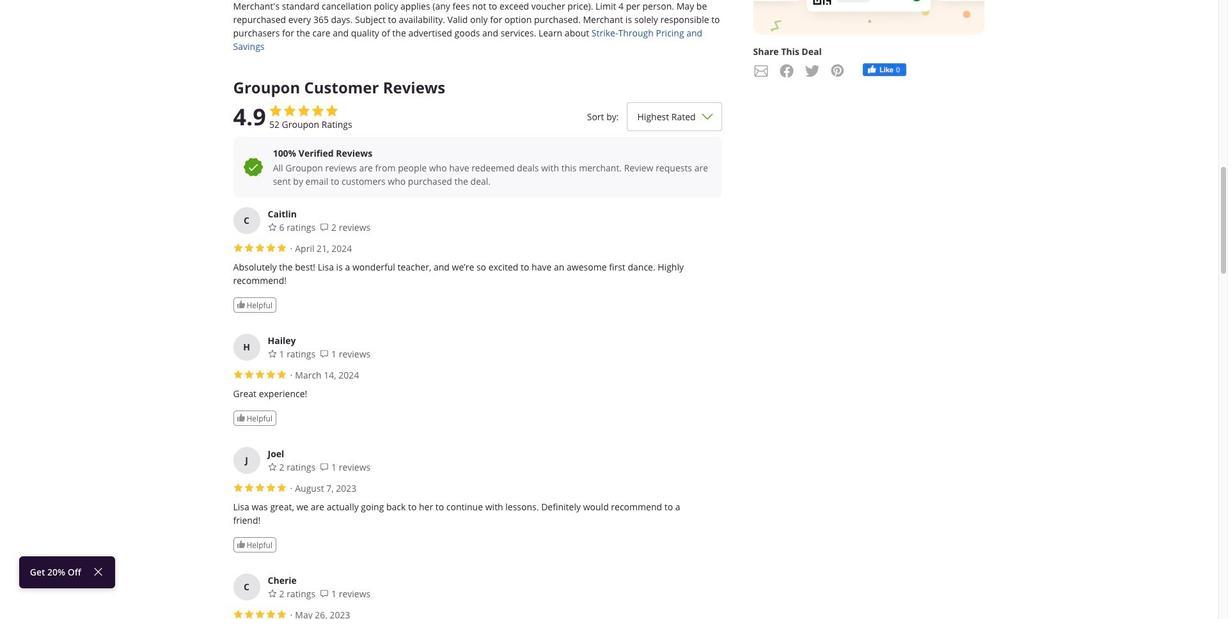 Task type: describe. For each thing, give the bounding box(es) containing it.
6 ratings image
[[268, 222, 277, 231]]

pin it with pinterest. image
[[830, 63, 846, 79]]

1 reviews image
[[320, 462, 329, 471]]



Task type: locate. For each thing, give the bounding box(es) containing it.
1 1 reviews image from the top
[[320, 349, 329, 358]]

1 vertical spatial 1 reviews image
[[320, 589, 329, 598]]

1 2 ratings image from the top
[[268, 462, 277, 471]]

2 ratings image
[[268, 462, 277, 471], [268, 589, 277, 598]]

2 ratings image for 1 reviews image
[[268, 462, 277, 471]]

2 1 reviews image from the top
[[320, 589, 329, 598]]

1 reviews image
[[320, 349, 329, 358], [320, 589, 329, 598]]

1 ratings image
[[268, 349, 277, 358]]

0 vertical spatial 2 ratings image
[[268, 462, 277, 471]]

share with email. image
[[753, 63, 769, 79]]

share with facebook. image
[[779, 63, 794, 79]]

2 2 ratings image from the top
[[268, 589, 277, 598]]

0 vertical spatial 1 reviews image
[[320, 349, 329, 358]]

2 reviews image
[[320, 222, 329, 231]]

share with twitter. image
[[805, 63, 820, 79]]

1 vertical spatial 2 ratings image
[[268, 589, 277, 598]]

2 ratings image for 2nd 1 reviews icon
[[268, 589, 277, 598]]



Task type: vqa. For each thing, say whether or not it's contained in the screenshot.
Share with Twitter. image
yes



